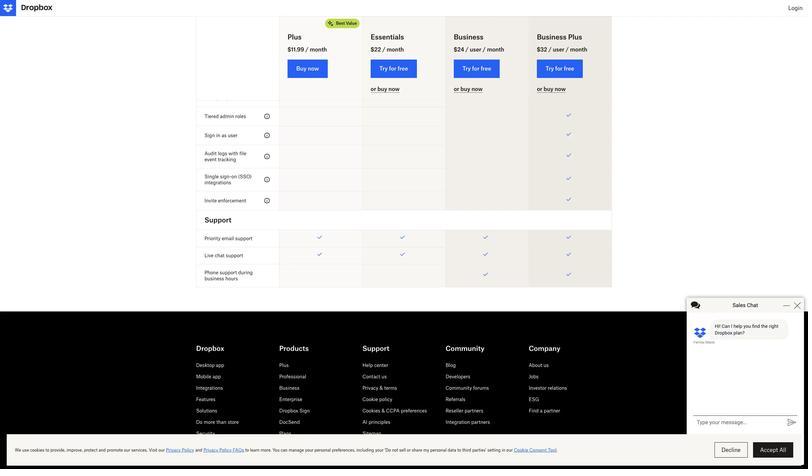 Task type: locate. For each thing, give the bounding box(es) containing it.
free for 2nd or buy now button from the left's try for free button
[[481, 65, 491, 72]]

2 horizontal spatial user
[[553, 46, 565, 53]]

& left terms at the left of page
[[380, 386, 383, 392]]

free
[[398, 65, 408, 72], [481, 65, 491, 72], [564, 65, 574, 72]]

try down $32
[[546, 65, 554, 72]]

2 / from the left
[[382, 46, 385, 53]]

support inside phone support during business hours
[[220, 270, 237, 276]]

try for free down '$32 / user / month'
[[546, 65, 574, 72]]

$24 / user / month
[[454, 46, 504, 53]]

1 standard image from the top
[[263, 113, 271, 121]]

0 horizontal spatial business
[[279, 386, 299, 392]]

1 horizontal spatial support
[[363, 345, 389, 353]]

user right as on the top left of the page
[[228, 133, 238, 139]]

community up blog
[[446, 345, 485, 353]]

2 free from the left
[[481, 65, 491, 72]]

support up help center
[[363, 345, 389, 353]]

free down $22 / month
[[398, 65, 408, 72]]

try for free down $22 / month
[[379, 65, 408, 72]]

/ for $11.99
[[305, 46, 309, 53]]

plus
[[288, 33, 302, 41], [568, 33, 582, 41], [279, 363, 289, 369]]

support up hours
[[220, 270, 237, 276]]

1 or buy now from the left
[[371, 86, 400, 93]]

0 horizontal spatial or buy now
[[371, 86, 400, 93]]

0 horizontal spatial try for free button
[[371, 60, 417, 78]]

features
[[196, 397, 215, 403]]

support right chat
[[226, 253, 243, 259]]

business for business plus
[[537, 33, 567, 41]]

community forums
[[446, 386, 489, 392]]

1 horizontal spatial free
[[481, 65, 491, 72]]

1 buy from the left
[[378, 86, 387, 93]]

0 horizontal spatial dropbox
[[196, 345, 224, 353]]

1 vertical spatial &
[[382, 409, 385, 414]]

1 or from the left
[[371, 86, 376, 93]]

2 standard image from the top
[[263, 153, 271, 161]]

dropbox for dropbox sign
[[279, 409, 298, 414]]

audit
[[205, 151, 217, 157]]

buy
[[296, 65, 307, 72]]

forums
[[473, 386, 489, 392]]

1 vertical spatial standard image
[[263, 176, 271, 184]]

more
[[204, 420, 215, 426]]

or
[[371, 86, 376, 93], [454, 86, 459, 93], [537, 86, 542, 93]]

1 / from the left
[[305, 46, 309, 53]]

1 free from the left
[[398, 65, 408, 72]]

community for community forums
[[446, 386, 472, 392]]

1 horizontal spatial sign
[[299, 409, 310, 414]]

or buy now
[[371, 86, 400, 93], [454, 86, 483, 93], [537, 86, 566, 93]]

on
[[231, 174, 237, 180]]

2 try from the left
[[463, 65, 471, 72]]

roles
[[235, 114, 246, 119]]

or buy now for 2nd or buy now button from the left
[[454, 86, 483, 93]]

included element
[[446, 0, 529, 20], [529, 0, 612, 20]]

privacy
[[363, 386, 378, 392]]

1 try from the left
[[379, 65, 388, 72]]

support right email
[[235, 236, 252, 242]]

about us
[[529, 363, 549, 369]]

free down $24 / user / month
[[481, 65, 491, 72]]

during
[[238, 270, 253, 276]]

try
[[379, 65, 388, 72], [463, 65, 471, 72], [546, 65, 554, 72]]

1 horizontal spatial included element
[[529, 0, 612, 20]]

integration
[[446, 420, 470, 426]]

essentials
[[371, 33, 404, 41]]

2 horizontal spatial try
[[546, 65, 554, 72]]

for down '$32 / user / month'
[[555, 65, 563, 72]]

as
[[222, 133, 227, 139]]

1 horizontal spatial try for free button
[[454, 60, 500, 78]]

or for third or buy now button
[[537, 86, 542, 93]]

0 horizontal spatial us
[[382, 375, 387, 380]]

5 / from the left
[[549, 46, 552, 53]]

sign down enterprise
[[299, 409, 310, 414]]

dropbox
[[196, 345, 224, 353], [279, 409, 298, 414]]

advance
[[196, 443, 215, 449]]

do more than store
[[196, 420, 239, 426]]

app
[[216, 363, 224, 369], [213, 375, 221, 380]]

try for free
[[379, 65, 408, 72], [463, 65, 491, 72], [546, 65, 574, 72]]

try for free for 2nd or buy now button from the left
[[463, 65, 491, 72]]

try for free button for 3rd or buy now button from the right
[[371, 60, 417, 78]]

about us link
[[529, 363, 549, 369]]

3 buy from the left
[[544, 86, 553, 93]]

2 or buy now from the left
[[454, 86, 483, 93]]

access
[[217, 443, 232, 449]]

integrations
[[196, 386, 223, 392]]

about
[[529, 363, 542, 369]]

3 try for free button from the left
[[537, 60, 583, 78]]

esg link
[[529, 397, 539, 403]]

reseller partners
[[446, 409, 483, 414]]

1 vertical spatial sign
[[299, 409, 310, 414]]

try for free button down '$32 / user / month'
[[537, 60, 583, 78]]

1 vertical spatial us
[[382, 375, 387, 380]]

find
[[529, 409, 539, 414]]

than
[[216, 420, 226, 426]]

buy for 2nd or buy now button from the left
[[461, 86, 470, 93]]

standard image for file
[[263, 153, 271, 161]]

2 try for free button from the left
[[454, 60, 500, 78]]

3 try for free from the left
[[546, 65, 574, 72]]

1 horizontal spatial buy
[[461, 86, 470, 93]]

partners
[[226, 96, 245, 101], [465, 409, 483, 414], [471, 420, 490, 426]]

0 horizontal spatial buy
[[378, 86, 387, 93]]

now
[[308, 65, 319, 72], [389, 86, 400, 93], [472, 86, 483, 93], [555, 86, 566, 93]]

2 horizontal spatial or buy now
[[537, 86, 566, 93]]

1 vertical spatial support
[[363, 345, 389, 353]]

1 vertical spatial app
[[213, 375, 221, 380]]

support for live chat support
[[226, 253, 243, 259]]

dropbox for dropbox
[[196, 345, 224, 353]]

1 horizontal spatial try for free
[[463, 65, 491, 72]]

business up "enterprise" link
[[279, 386, 299, 392]]

2 community from the top
[[446, 386, 472, 392]]

month
[[310, 46, 327, 53], [387, 46, 404, 53], [487, 46, 504, 53], [570, 46, 587, 53]]

for down $24 / user / month
[[472, 65, 480, 72]]

community forums link
[[446, 386, 489, 392]]

0 vertical spatial standard image
[[263, 132, 271, 140]]

0 horizontal spatial try
[[379, 65, 388, 72]]

business
[[454, 33, 484, 41], [537, 33, 567, 41], [279, 386, 299, 392]]

reseller partners link
[[446, 409, 483, 414]]

dropbox up desktop app link
[[196, 345, 224, 353]]

0 vertical spatial &
[[380, 386, 383, 392]]

3 or from the left
[[537, 86, 542, 93]]

app right desktop
[[216, 363, 224, 369]]

us for contact us
[[382, 375, 387, 380]]

sign-
[[220, 174, 231, 180]]

us down center on the bottom of page
[[382, 375, 387, 380]]

footer
[[0, 328, 808, 470]]

1 community from the top
[[446, 345, 485, 353]]

user down business plus
[[553, 46, 565, 53]]

0 horizontal spatial or
[[371, 86, 376, 93]]

support
[[235, 236, 252, 242], [226, 253, 243, 259], [220, 270, 237, 276]]

live
[[205, 253, 214, 259]]

(sso)
[[238, 174, 252, 180]]

file
[[240, 151, 246, 157]]

ai principles
[[363, 420, 390, 426]]

relations
[[548, 386, 567, 392]]

free down '$32 / user / month'
[[564, 65, 574, 72]]

1 vertical spatial dropbox
[[279, 409, 298, 414]]

standard image for tiered admin roles
[[263, 113, 271, 121]]

2 horizontal spatial free
[[564, 65, 574, 72]]

for left "data"
[[233, 90, 239, 95]]

for down $22 / month
[[389, 65, 396, 72]]

3 try from the left
[[546, 65, 554, 72]]

partners down "data"
[[226, 96, 245, 101]]

2 or from the left
[[454, 86, 459, 93]]

footer containing dropbox
[[0, 328, 808, 470]]

2 horizontal spatial or
[[537, 86, 542, 93]]

support for priority email support
[[235, 236, 252, 242]]

sign inside footer
[[299, 409, 310, 414]]

1 vertical spatial support
[[226, 253, 243, 259]]

solutions
[[196, 409, 217, 414]]

2 try for free from the left
[[463, 65, 491, 72]]

0 horizontal spatial included element
[[446, 0, 529, 20]]

2 vertical spatial support
[[220, 270, 237, 276]]

try for free down $24 / user / month
[[463, 65, 491, 72]]

2 horizontal spatial try for free
[[546, 65, 574, 72]]

2 standard image from the top
[[263, 176, 271, 184]]

for
[[389, 65, 396, 72], [472, 65, 480, 72], [555, 65, 563, 72], [233, 90, 239, 95]]

invite enforcement
[[205, 198, 246, 204]]

standard image right roles
[[263, 113, 271, 121]]

0 vertical spatial standard image
[[263, 113, 271, 121]]

do more than store link
[[196, 420, 239, 426]]

2 horizontal spatial try for free button
[[537, 60, 583, 78]]

2 horizontal spatial buy
[[544, 86, 553, 93]]

cookie policy
[[363, 397, 392, 403]]

us right about
[[544, 363, 549, 369]]

business inside footer
[[279, 386, 299, 392]]

/ for $32
[[549, 46, 552, 53]]

1 horizontal spatial try
[[463, 65, 471, 72]]

try for free button down $22 / month
[[371, 60, 417, 78]]

blog
[[446, 363, 456, 369]]

3 or buy now from the left
[[537, 86, 566, 93]]

learning resources
[[363, 443, 405, 449]]

2 vertical spatial standard image
[[263, 197, 271, 205]]

standard image right (sso)
[[263, 176, 271, 184]]

2 vertical spatial partners
[[471, 420, 490, 426]]

2 horizontal spatial or buy now button
[[537, 86, 566, 93]]

0 vertical spatial us
[[544, 363, 549, 369]]

enterprise
[[279, 397, 302, 403]]

standard image
[[263, 113, 271, 121], [263, 176, 271, 184]]

tracking
[[218, 157, 236, 163]]

solutions link
[[196, 409, 217, 414]]

0 vertical spatial community
[[446, 345, 485, 353]]

or buy now button
[[371, 86, 400, 93], [454, 86, 483, 93], [537, 86, 566, 93]]

3 / from the left
[[466, 46, 469, 53]]

2 horizontal spatial business
[[537, 33, 567, 41]]

0 horizontal spatial or buy now button
[[371, 86, 400, 93]]

partners down reseller partners
[[471, 420, 490, 426]]

not included image
[[280, 0, 362, 20], [363, 0, 445, 20], [280, 20, 362, 49], [363, 20, 445, 49], [280, 78, 362, 107], [363, 78, 445, 107], [280, 107, 362, 126], [363, 107, 445, 126], [446, 107, 529, 126], [280, 126, 362, 145], [363, 126, 445, 145], [446, 126, 529, 145], [280, 146, 362, 168], [363, 146, 445, 168], [446, 146, 529, 168], [280, 169, 362, 192], [363, 169, 445, 192], [446, 169, 529, 192], [280, 192, 362, 211], [363, 192, 445, 211], [446, 192, 529, 211], [280, 265, 362, 288], [363, 265, 445, 288]]

try for free for 3rd or buy now button from the right
[[379, 65, 408, 72]]

3 standard image from the top
[[263, 197, 271, 205]]

1 horizontal spatial or buy now button
[[454, 86, 483, 93]]

3 free from the left
[[564, 65, 574, 72]]

investor relations
[[529, 386, 567, 392]]

1 vertical spatial partners
[[465, 409, 483, 414]]

standard image
[[263, 132, 271, 140], [263, 153, 271, 161], [263, 197, 271, 205]]

try down "$24"
[[463, 65, 471, 72]]

support up priority
[[205, 216, 231, 225]]

1 horizontal spatial business
[[454, 33, 484, 41]]

1 vertical spatial community
[[446, 386, 472, 392]]

user right "$24"
[[470, 46, 481, 53]]

&
[[380, 386, 383, 392], [382, 409, 385, 414]]

1 horizontal spatial user
[[470, 46, 481, 53]]

2 buy from the left
[[461, 86, 470, 93]]

now for 3rd or buy now button from the right
[[389, 86, 400, 93]]

sign left in
[[205, 133, 215, 139]]

store
[[228, 420, 239, 426]]

1 standard image from the top
[[263, 132, 271, 140]]

plus up professional "link"
[[279, 363, 289, 369]]

/
[[305, 46, 309, 53], [382, 46, 385, 53], [466, 46, 469, 53], [483, 46, 486, 53], [549, 46, 552, 53], [566, 46, 569, 53]]

1 horizontal spatial dropbox
[[279, 409, 298, 414]]

for for 3rd or buy now button from the right
[[389, 65, 396, 72]]

& for privacy
[[380, 386, 383, 392]]

0 vertical spatial partners
[[226, 96, 245, 101]]

community down developers
[[446, 386, 472, 392]]

user
[[470, 46, 481, 53], [553, 46, 565, 53], [228, 133, 238, 139]]

2 or buy now button from the left
[[454, 86, 483, 93]]

app right the mobile
[[213, 375, 221, 380]]

business up $32
[[537, 33, 567, 41]]

plans link
[[279, 432, 291, 437]]

0 horizontal spatial free
[[398, 65, 408, 72]]

0 vertical spatial app
[[216, 363, 224, 369]]

investor relations link
[[529, 386, 567, 392]]

professional link
[[279, 375, 306, 380]]

0 horizontal spatial try for free
[[379, 65, 408, 72]]

0 vertical spatial dropbox
[[196, 345, 224, 353]]

dropbox up docsend
[[279, 409, 298, 414]]

help center
[[363, 363, 388, 369]]

app for mobile app
[[213, 375, 221, 380]]

0 vertical spatial support
[[205, 216, 231, 225]]

referrals link
[[446, 397, 465, 403]]

1 vertical spatial standard image
[[263, 153, 271, 161]]

0 horizontal spatial sign
[[205, 133, 215, 139]]

0 horizontal spatial user
[[228, 133, 238, 139]]

1 horizontal spatial us
[[544, 363, 549, 369]]

try down $22 / month
[[379, 65, 388, 72]]

1 included element from the left
[[446, 0, 529, 20]]

security
[[196, 432, 215, 437]]

business up "$24"
[[454, 33, 484, 41]]

free for try for free button corresponding to third or buy now button
[[564, 65, 574, 72]]

products
[[279, 345, 309, 353]]

standard image for user
[[263, 132, 271, 140]]

advance access link
[[196, 443, 232, 449]]

1 horizontal spatial or buy now
[[454, 86, 483, 93]]

business link
[[279, 386, 299, 392]]

logs
[[218, 151, 227, 157]]

1 horizontal spatial or
[[454, 86, 459, 93]]

1 try for free button from the left
[[371, 60, 417, 78]]

3 month from the left
[[487, 46, 504, 53]]

try for free button down $24 / user / month
[[454, 60, 500, 78]]

0 vertical spatial support
[[235, 236, 252, 242]]

& left ccpa
[[382, 409, 385, 414]]

1 try for free from the left
[[379, 65, 408, 72]]

for inside 1 billion api calls/month for data transport partners
[[233, 90, 239, 95]]

investor
[[529, 386, 547, 392]]

partners up integration partners
[[465, 409, 483, 414]]



Task type: vqa. For each thing, say whether or not it's contained in the screenshot.
Signatures
no



Task type: describe. For each thing, give the bounding box(es) containing it.
community for community
[[446, 345, 485, 353]]

partners for reseller
[[465, 409, 483, 414]]

6 / from the left
[[566, 46, 569, 53]]

try for try for free button corresponding to third or buy now button
[[546, 65, 554, 72]]

$32
[[537, 46, 547, 53]]

invite
[[205, 198, 217, 204]]

partners for integration
[[471, 420, 490, 426]]

admin
[[220, 114, 234, 119]]

try for 2nd or buy now button from the left's try for free button
[[463, 65, 471, 72]]

now for third or buy now button
[[555, 86, 566, 93]]

mobile
[[196, 375, 211, 380]]

contact
[[363, 375, 380, 380]]

for for third or buy now button
[[555, 65, 563, 72]]

0 vertical spatial sign
[[205, 133, 215, 139]]

plus link
[[279, 363, 289, 369]]

partner
[[544, 409, 560, 414]]

or for 2nd or buy now button from the left
[[454, 86, 459, 93]]

1 billion api calls/month for data transport partners
[[205, 84, 250, 101]]

help
[[363, 363, 373, 369]]

or for 3rd or buy now button from the right
[[371, 86, 376, 93]]

priority email support
[[205, 236, 252, 242]]

for for 2nd or buy now button from the left
[[472, 65, 480, 72]]

2 month from the left
[[387, 46, 404, 53]]

or buy now for 3rd or buy now button from the right
[[371, 86, 400, 93]]

dropbox sign link
[[279, 409, 310, 414]]

/ for $24
[[466, 46, 469, 53]]

cookie
[[363, 397, 378, 403]]

app for desktop app
[[216, 363, 224, 369]]

contact us link
[[363, 375, 387, 380]]

1 month from the left
[[310, 46, 327, 53]]

plus up '$32 / user / month'
[[568, 33, 582, 41]]

business for business link
[[279, 386, 299, 392]]

privacy & terms
[[363, 386, 397, 392]]

desktop app
[[196, 363, 224, 369]]

$32 / user / month
[[537, 46, 587, 53]]

ai
[[363, 420, 367, 426]]

reseller
[[446, 409, 463, 414]]

ccpa
[[386, 409, 400, 414]]

$11.99 / month
[[288, 46, 327, 53]]

3 or buy now button from the left
[[537, 86, 566, 93]]

calls/month
[[205, 90, 231, 95]]

find a partner link
[[529, 409, 560, 414]]

help center link
[[363, 363, 388, 369]]

free for 3rd or buy now button from the right's try for free button
[[398, 65, 408, 72]]

business plus
[[537, 33, 582, 41]]

ai principles link
[[363, 420, 390, 426]]

email
[[222, 236, 234, 242]]

a
[[540, 409, 543, 414]]

mobile app
[[196, 375, 221, 380]]

try for free button for 2nd or buy now button from the left
[[454, 60, 500, 78]]

business
[[205, 276, 224, 282]]

standard image for single sign-on (sso) integrations
[[263, 176, 271, 184]]

company
[[529, 345, 560, 353]]

integrations link
[[196, 386, 223, 392]]

try for 3rd or buy now button from the right's try for free button
[[379, 65, 388, 72]]

try for free for third or buy now button
[[546, 65, 574, 72]]

2 included element from the left
[[529, 0, 612, 20]]

plans
[[279, 432, 291, 437]]

esg
[[529, 397, 539, 403]]

single sign-on (sso) integrations
[[205, 174, 252, 186]]

buy now button
[[288, 60, 328, 78]]

developers
[[446, 375, 470, 380]]

now for 2nd or buy now button from the left
[[472, 86, 483, 93]]

integrations
[[205, 180, 231, 186]]

cookie policy link
[[363, 397, 392, 403]]

buy for third or buy now button
[[544, 86, 553, 93]]

center
[[374, 363, 388, 369]]

learning
[[363, 443, 382, 449]]

policy
[[379, 397, 392, 403]]

terms
[[384, 386, 397, 392]]

4 month from the left
[[570, 46, 587, 53]]

/ for $22
[[382, 46, 385, 53]]

transport
[[205, 96, 225, 101]]

security link
[[196, 432, 215, 437]]

or buy now for third or buy now button
[[537, 86, 566, 93]]

jobs link
[[529, 375, 539, 380]]

login
[[788, 5, 803, 11]]

mobile app link
[[196, 375, 221, 380]]

single
[[205, 174, 219, 180]]

principles
[[369, 420, 390, 426]]

professional
[[279, 375, 306, 380]]

tiered
[[205, 114, 219, 119]]

buy for 3rd or buy now button from the right
[[378, 86, 387, 93]]

user for $32
[[553, 46, 565, 53]]

enforcement
[[218, 198, 246, 204]]

1
[[205, 84, 207, 89]]

referrals
[[446, 397, 465, 403]]

desktop app link
[[196, 363, 224, 369]]

find a partner
[[529, 409, 560, 414]]

docsend
[[279, 420, 300, 426]]

partners inside 1 billion api calls/month for data transport partners
[[226, 96, 245, 101]]

learning resources link
[[363, 443, 405, 449]]

buy now
[[296, 65, 319, 72]]

advance access
[[196, 443, 232, 449]]

desktop
[[196, 363, 215, 369]]

plus inside footer
[[279, 363, 289, 369]]

plus up $11.99
[[288, 33, 302, 41]]

login link
[[783, 0, 808, 16]]

$22 / month
[[371, 46, 404, 53]]

0 horizontal spatial support
[[205, 216, 231, 225]]

sitemap
[[363, 432, 381, 437]]

hours
[[225, 276, 238, 282]]

developers link
[[446, 375, 470, 380]]

chat
[[215, 253, 225, 259]]

try for free button for third or buy now button
[[537, 60, 583, 78]]

user for $24
[[470, 46, 481, 53]]

phone support during business hours
[[205, 270, 253, 282]]

event
[[205, 157, 217, 163]]

enterprise link
[[279, 397, 302, 403]]

& for cookies
[[382, 409, 385, 414]]

resources
[[383, 443, 405, 449]]

us for about us
[[544, 363, 549, 369]]

1 or buy now button from the left
[[371, 86, 400, 93]]

billion
[[208, 84, 221, 89]]

live chat support
[[205, 253, 243, 259]]

privacy & terms link
[[363, 386, 397, 392]]

4 / from the left
[[483, 46, 486, 53]]

contact us
[[363, 375, 387, 380]]

$11.99
[[288, 46, 304, 53]]

preferences
[[401, 409, 427, 414]]

audit logs with file event tracking
[[205, 151, 246, 163]]



